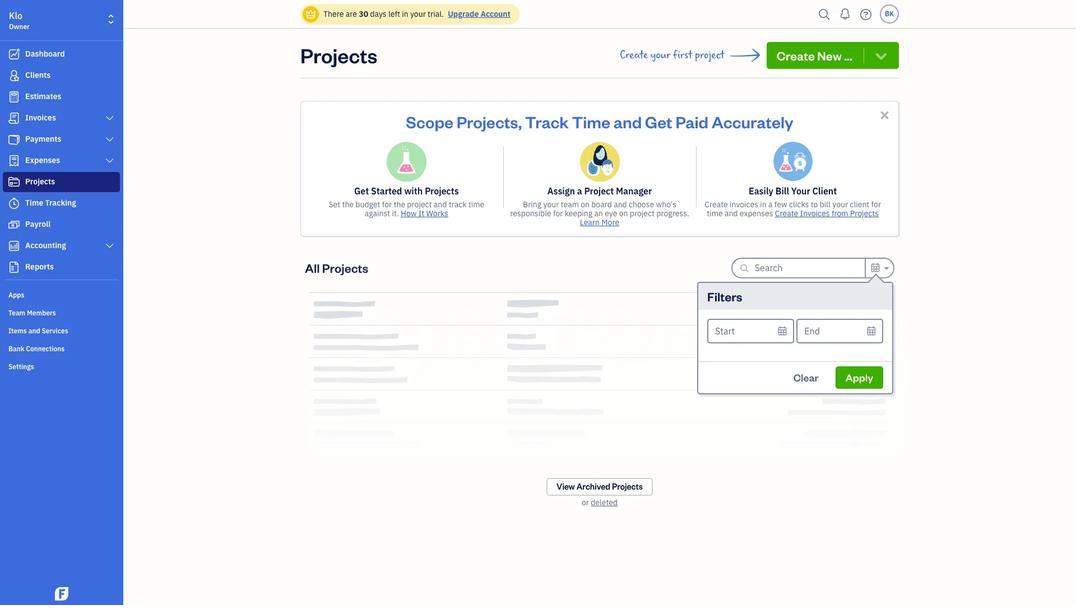 Task type: vqa. For each thing, say whether or not it's contained in the screenshot.
View Archived Projects link
yes



Task type: describe. For each thing, give the bounding box(es) containing it.
who's
[[656, 200, 677, 210]]

a inside create invoices in a few clicks to bill your client for time and expenses
[[769, 200, 773, 210]]

all
[[305, 260, 320, 276]]

get started with projects image
[[386, 142, 427, 182]]

with
[[404, 186, 423, 197]]

filters
[[707, 288, 743, 304]]

projects up the track
[[425, 186, 459, 197]]

a inside assign a project manager bring your team on board and choose who's responsible for keeping an eye on project progress. learn more
[[577, 186, 582, 197]]

estimate image
[[7, 91, 21, 103]]

there
[[323, 9, 344, 19]]

create invoices from projects
[[775, 209, 879, 219]]

for inside set the budget for the project and track time against it.
[[382, 200, 392, 210]]

invoices
[[730, 200, 759, 210]]

set
[[329, 200, 340, 210]]

projects inside view archived projects or deleted
[[612, 482, 643, 492]]

clear
[[794, 371, 819, 384]]

archived
[[577, 482, 611, 492]]

it.
[[392, 209, 399, 219]]

estimates link
[[3, 87, 120, 107]]

connections
[[26, 345, 65, 353]]

in inside create invoices in a few clicks to bill your client for time and expenses
[[760, 200, 767, 210]]

create for create invoices in a few clicks to bill your client for time and expenses
[[705, 200, 728, 210]]

expenses
[[25, 155, 60, 165]]

Start date in MM/DD/YYYY format text field
[[707, 319, 795, 343]]

few
[[775, 200, 787, 210]]

project
[[584, 186, 614, 197]]

and inside create invoices in a few clicks to bill your client for time and expenses
[[725, 209, 738, 219]]

time inside time tracking link
[[25, 198, 43, 208]]

chevron large down image for accounting
[[105, 242, 115, 251]]

an
[[595, 209, 603, 219]]

expenses link
[[3, 151, 120, 171]]

team members link
[[3, 304, 120, 321]]

there are 30 days left in your trial. upgrade account
[[323, 9, 511, 19]]

eye
[[605, 209, 617, 219]]

project image
[[7, 177, 21, 188]]

estimates
[[25, 91, 61, 101]]

dashboard
[[25, 49, 65, 59]]

settings
[[8, 363, 34, 371]]

timer image
[[7, 198, 21, 209]]

items
[[8, 327, 27, 335]]

view archived projects or deleted
[[557, 482, 643, 508]]

projects right "all"
[[322, 260, 368, 276]]

new
[[818, 48, 842, 63]]

left
[[388, 9, 400, 19]]

bk button
[[880, 4, 899, 24]]

0 horizontal spatial on
[[581, 200, 590, 210]]

client image
[[7, 70, 21, 81]]

chart image
[[7, 241, 21, 252]]

your left trial. at top left
[[410, 9, 426, 19]]

services
[[42, 327, 68, 335]]

manager
[[616, 186, 652, 197]]

payments
[[25, 134, 61, 144]]

accurately
[[712, 111, 794, 132]]

easily bill your client
[[749, 186, 837, 197]]

clients link
[[3, 66, 120, 86]]

for inside create invoices in a few clicks to bill your client for time and expenses
[[871, 200, 881, 210]]

payroll link
[[3, 215, 120, 235]]

deleted
[[591, 498, 618, 508]]

board
[[592, 200, 612, 210]]

settings link
[[3, 358, 120, 375]]

projects inside main element
[[25, 177, 55, 187]]

create for create invoices from projects
[[775, 209, 798, 219]]

bill
[[776, 186, 789, 197]]

expense image
[[7, 155, 21, 167]]

chevron large down image
[[105, 135, 115, 144]]

clicks
[[789, 200, 809, 210]]

End date in MM/DD/YYYY format text field
[[797, 319, 884, 343]]

team
[[8, 309, 25, 317]]

upgrade
[[448, 9, 479, 19]]

progress.
[[657, 209, 689, 219]]

view
[[557, 482, 575, 492]]

learn
[[580, 218, 600, 228]]

owner
[[9, 22, 30, 31]]

dashboard link
[[3, 44, 120, 64]]

time tracking
[[25, 198, 76, 208]]

2 horizontal spatial project
[[695, 49, 725, 62]]

bring
[[523, 200, 542, 210]]

bank
[[8, 345, 24, 353]]

apps link
[[3, 286, 120, 303]]

expenses
[[740, 209, 773, 219]]

clear button
[[784, 366, 829, 389]]

apply button
[[836, 366, 884, 389]]

1 the from the left
[[342, 200, 354, 210]]

0 vertical spatial get
[[645, 111, 673, 132]]

apply
[[846, 371, 873, 384]]

main element
[[0, 0, 151, 605]]

it
[[419, 209, 425, 219]]

bank connections
[[8, 345, 65, 353]]

set the budget for the project and track time against it.
[[329, 200, 484, 219]]

and inside set the budget for the project and track time against it.
[[434, 200, 447, 210]]

apps
[[8, 291, 24, 299]]

scope
[[406, 111, 454, 132]]

track
[[449, 200, 467, 210]]

first
[[673, 49, 693, 62]]

days
[[370, 9, 387, 19]]

or
[[582, 498, 589, 508]]

reports link
[[3, 257, 120, 278]]

project inside set the budget for the project and track time against it.
[[407, 200, 432, 210]]

tracking
[[45, 198, 76, 208]]

projects right from
[[850, 209, 879, 219]]



Task type: locate. For each thing, give the bounding box(es) containing it.
payment image
[[7, 134, 21, 145]]

team members
[[8, 309, 56, 317]]

2 chevron large down image from the top
[[105, 156, 115, 165]]

create new …
[[777, 48, 853, 63]]

and right board
[[614, 200, 627, 210]]

0 horizontal spatial in
[[402, 9, 408, 19]]

…
[[845, 48, 853, 63]]

the
[[342, 200, 354, 210], [394, 200, 405, 210]]

calendar image
[[871, 261, 881, 274]]

your
[[410, 9, 426, 19], [651, 49, 671, 62], [543, 200, 559, 210], [833, 200, 848, 210]]

1 horizontal spatial on
[[619, 209, 628, 219]]

create left first
[[620, 49, 648, 62]]

klo owner
[[9, 10, 30, 31]]

1 horizontal spatial time
[[707, 209, 723, 219]]

accounting
[[25, 241, 66, 251]]

and inside assign a project manager bring your team on board and choose who's responsible for keeping an eye on project progress. learn more
[[614, 200, 627, 210]]

chevrondown image
[[874, 48, 889, 63]]

keeping
[[565, 209, 593, 219]]

your inside assign a project manager bring your team on board and choose who's responsible for keeping an eye on project progress. learn more
[[543, 200, 559, 210]]

payments link
[[3, 130, 120, 150]]

0 horizontal spatial for
[[382, 200, 392, 210]]

time inside create invoices in a few clicks to bill your client for time and expenses
[[707, 209, 723, 219]]

chevron large down image up chevron large down image
[[105, 114, 115, 123]]

easily
[[749, 186, 774, 197]]

more
[[602, 218, 620, 228]]

0 vertical spatial time
[[572, 111, 611, 132]]

a left few
[[769, 200, 773, 210]]

how
[[401, 209, 417, 219]]

team
[[561, 200, 579, 210]]

bill
[[820, 200, 831, 210]]

assign a project manager image
[[580, 142, 620, 182]]

go to help image
[[857, 6, 875, 23]]

klo
[[9, 10, 22, 21]]

1 horizontal spatial project
[[630, 209, 655, 219]]

project inside assign a project manager bring your team on board and choose who's responsible for keeping an eye on project progress. learn more
[[630, 209, 655, 219]]

budget
[[356, 200, 380, 210]]

caretdown image
[[883, 262, 889, 275]]

create for create your first project
[[620, 49, 648, 62]]

create your first project
[[620, 49, 725, 62]]

2 horizontal spatial for
[[871, 200, 881, 210]]

and left the track
[[434, 200, 447, 210]]

0 horizontal spatial time
[[25, 198, 43, 208]]

0 horizontal spatial project
[[407, 200, 432, 210]]

0 vertical spatial a
[[577, 186, 582, 197]]

projects
[[300, 42, 377, 68], [25, 177, 55, 187], [425, 186, 459, 197], [850, 209, 879, 219], [322, 260, 368, 276], [612, 482, 643, 492]]

0 vertical spatial invoices
[[25, 113, 56, 123]]

create left the 'new'
[[777, 48, 815, 63]]

time inside set the budget for the project and track time against it.
[[469, 200, 484, 210]]

dashboard image
[[7, 49, 21, 60]]

create
[[777, 48, 815, 63], [620, 49, 648, 62], [705, 200, 728, 210], [775, 209, 798, 219]]

on right the team
[[581, 200, 590, 210]]

1 vertical spatial invoices
[[800, 209, 830, 219]]

notifications image
[[836, 3, 854, 25]]

0 horizontal spatial time
[[469, 200, 484, 210]]

invoices
[[25, 113, 56, 123], [800, 209, 830, 219]]

bank connections link
[[3, 340, 120, 357]]

projects link
[[3, 172, 120, 192]]

create left invoices
[[705, 200, 728, 210]]

payroll
[[25, 219, 51, 229]]

0 vertical spatial in
[[402, 9, 408, 19]]

1 vertical spatial in
[[760, 200, 767, 210]]

time left invoices
[[707, 209, 723, 219]]

Search text field
[[755, 259, 865, 277]]

project right first
[[695, 49, 725, 62]]

members
[[27, 309, 56, 317]]

bk
[[885, 10, 894, 18]]

and
[[614, 111, 642, 132], [434, 200, 447, 210], [614, 200, 627, 210], [725, 209, 738, 219], [28, 327, 40, 335]]

account
[[481, 9, 511, 19]]

invoice image
[[7, 113, 21, 124]]

3 chevron large down image from the top
[[105, 242, 115, 251]]

your
[[791, 186, 811, 197]]

upgrade account link
[[446, 9, 511, 19]]

and inside main element
[[28, 327, 40, 335]]

get up budget
[[354, 186, 369, 197]]

started
[[371, 186, 402, 197]]

close image
[[878, 109, 891, 122]]

and left expenses
[[725, 209, 738, 219]]

2 the from the left
[[394, 200, 405, 210]]

project down with
[[407, 200, 432, 210]]

create inside create invoices in a few clicks to bill your client for time and expenses
[[705, 200, 728, 210]]

projects down expenses
[[25, 177, 55, 187]]

1 vertical spatial time
[[25, 198, 43, 208]]

time right timer icon at left top
[[25, 198, 43, 208]]

chevron large down image inside expenses link
[[105, 156, 115, 165]]

1 chevron large down image from the top
[[105, 114, 115, 123]]

project down manager
[[630, 209, 655, 219]]

0 horizontal spatial a
[[577, 186, 582, 197]]

on right eye
[[619, 209, 628, 219]]

chevron large down image for expenses
[[105, 156, 115, 165]]

1 vertical spatial get
[[354, 186, 369, 197]]

freshbooks image
[[53, 588, 71, 601]]

for inside assign a project manager bring your team on board and choose who's responsible for keeping an eye on project progress. learn more
[[553, 209, 563, 219]]

from
[[832, 209, 849, 219]]

report image
[[7, 262, 21, 273]]

for left keeping in the top of the page
[[553, 209, 563, 219]]

against
[[365, 209, 390, 219]]

for
[[382, 200, 392, 210], [871, 200, 881, 210], [553, 209, 563, 219]]

get
[[645, 111, 673, 132], [354, 186, 369, 197]]

and up the 'assign a project manager' image
[[614, 111, 642, 132]]

track
[[525, 111, 569, 132]]

items and services link
[[3, 322, 120, 339]]

30
[[359, 9, 368, 19]]

your down assign
[[543, 200, 559, 210]]

2 vertical spatial chevron large down image
[[105, 242, 115, 251]]

create inside create new … dropdown button
[[777, 48, 815, 63]]

works
[[426, 209, 448, 219]]

assign a project manager bring your team on board and choose who's responsible for keeping an eye on project progress. learn more
[[510, 186, 689, 228]]

a up the team
[[577, 186, 582, 197]]

project
[[695, 49, 725, 62], [407, 200, 432, 210], [630, 209, 655, 219]]

responsible
[[510, 209, 551, 219]]

1 horizontal spatial in
[[760, 200, 767, 210]]

0 horizontal spatial invoices
[[25, 113, 56, 123]]

1 vertical spatial a
[[769, 200, 773, 210]]

for right client
[[871, 200, 881, 210]]

the right set
[[342, 200, 354, 210]]

your right bill
[[833, 200, 848, 210]]

1 horizontal spatial a
[[769, 200, 773, 210]]

for left it. at the left top of the page
[[382, 200, 392, 210]]

0 horizontal spatial the
[[342, 200, 354, 210]]

assign
[[548, 186, 575, 197]]

your inside create invoices in a few clicks to bill your client for time and expenses
[[833, 200, 848, 210]]

invoices inside main element
[[25, 113, 56, 123]]

and right items
[[28, 327, 40, 335]]

paid
[[676, 111, 709, 132]]

invoices link
[[3, 108, 120, 128]]

chevron large down image down chevron large down image
[[105, 156, 115, 165]]

to
[[811, 200, 818, 210]]

0 horizontal spatial get
[[354, 186, 369, 197]]

projects down there
[[300, 42, 377, 68]]

time right the track
[[469, 200, 484, 210]]

time tracking link
[[3, 193, 120, 214]]

time up the 'assign a project manager' image
[[572, 111, 611, 132]]

trial.
[[428, 9, 444, 19]]

get left "paid"
[[645, 111, 673, 132]]

chevron large down image down payroll link
[[105, 242, 115, 251]]

search image
[[816, 6, 834, 23]]

clients
[[25, 70, 51, 80]]

all projects
[[305, 260, 368, 276]]

crown image
[[305, 8, 317, 20]]

create invoices in a few clicks to bill your client for time and expenses
[[705, 200, 881, 219]]

projects up deleted
[[612, 482, 643, 492]]

1 horizontal spatial get
[[645, 111, 673, 132]]

client
[[813, 186, 837, 197]]

time
[[572, 111, 611, 132], [25, 198, 43, 208]]

projects,
[[457, 111, 522, 132]]

chevron large down image for invoices
[[105, 114, 115, 123]]

scope projects, track time and get paid accurately
[[406, 111, 794, 132]]

money image
[[7, 219, 21, 230]]

chevron large down image
[[105, 114, 115, 123], [105, 156, 115, 165], [105, 242, 115, 251]]

deleted link
[[591, 498, 618, 508]]

create down bill
[[775, 209, 798, 219]]

the down get started with projects
[[394, 200, 405, 210]]

client
[[850, 200, 870, 210]]

1 horizontal spatial the
[[394, 200, 405, 210]]

1 horizontal spatial invoices
[[800, 209, 830, 219]]

1 horizontal spatial time
[[572, 111, 611, 132]]

0 vertical spatial chevron large down image
[[105, 114, 115, 123]]

in right left
[[402, 9, 408, 19]]

easily bill your client image
[[773, 142, 813, 181]]

1 horizontal spatial for
[[553, 209, 563, 219]]

create for create new …
[[777, 48, 815, 63]]

in down easily
[[760, 200, 767, 210]]

accounting link
[[3, 236, 120, 256]]

your left first
[[651, 49, 671, 62]]

reports
[[25, 262, 54, 272]]

1 vertical spatial chevron large down image
[[105, 156, 115, 165]]

get started with projects
[[354, 186, 459, 197]]



